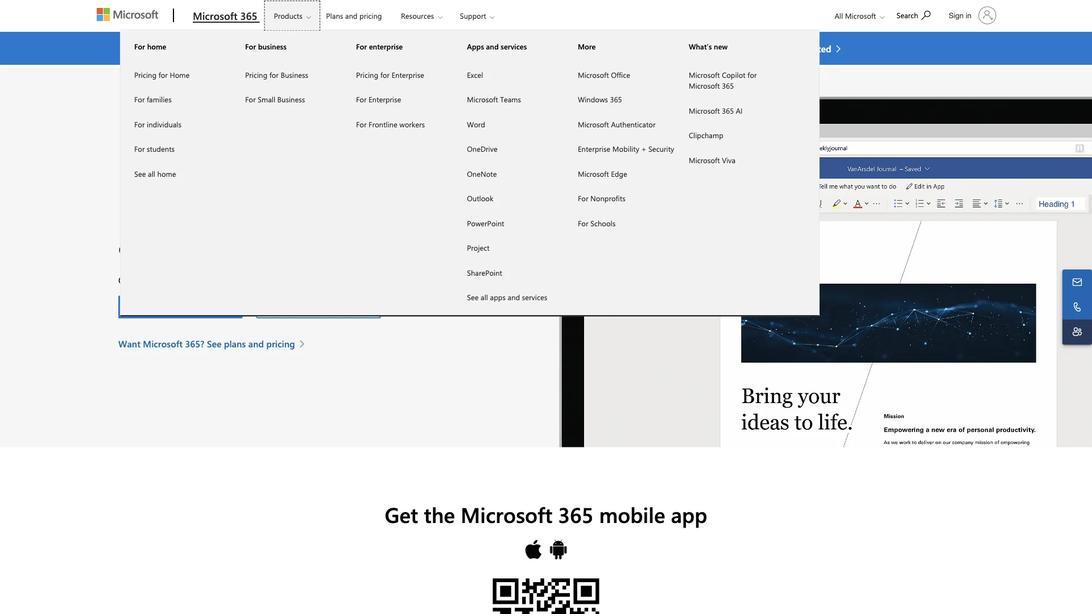 Task type: vqa. For each thing, say whether or not it's contained in the screenshot.
need
no



Task type: locate. For each thing, give the bounding box(es) containing it.
apps down sharepoint link
[[490, 293, 506, 302]]

see all apps and services link
[[454, 285, 565, 310]]

clipchamp link
[[676, 123, 787, 148]]

enterprise
[[369, 42, 403, 52]]

for enterprise link
[[343, 87, 454, 112]]

for left families
[[134, 94, 145, 104]]

microsoft edge
[[578, 169, 628, 179]]

more inside use word, excel, powerpoint and more for free on the web
[[175, 223, 243, 261]]

microsoft authenticator link
[[565, 112, 676, 137]]

0 vertical spatial home
[[147, 42, 166, 52]]

web up the sharepoint
[[445, 223, 499, 261]]

office inside microsoft office link
[[611, 70, 631, 80]]

see inside for home element
[[134, 169, 146, 179]]

0 horizontal spatial see
[[134, 169, 146, 179]]

schools
[[591, 218, 616, 228]]

for individuals
[[134, 119, 182, 129]]

powerpoint inside use word, excel, powerpoint and more for free on the web
[[340, 189, 489, 227]]

for inside microsoft copilot for microsoft 365
[[748, 70, 757, 80]]

1 vertical spatial pricing
[[267, 338, 295, 350]]

for enterprise
[[356, 94, 401, 104]]

1 horizontal spatial all
[[481, 293, 488, 302]]

excel
[[467, 70, 483, 80]]

services inside 'heading'
[[501, 42, 527, 52]]

for home
[[134, 42, 166, 52]]

is
[[145, 274, 151, 286]]

web inside use word, excel, powerpoint and more for free on the web
[[445, 223, 499, 261]]

0 vertical spatial all
[[148, 169, 155, 179]]

microsoft left '365?'
[[143, 338, 183, 350]]

0 vertical spatial see
[[134, 169, 146, 179]]

apps
[[467, 42, 484, 52]]

microsoft copilot for microsoft 365 link
[[676, 62, 787, 98]]

for left nonprofits
[[578, 193, 589, 203]]

for for for small business
[[245, 94, 256, 104]]

more
[[578, 42, 596, 52]]

home
[[170, 70, 190, 80]]

2 horizontal spatial pricing
[[356, 70, 379, 80]]

enterprise up for enterprise link
[[392, 70, 424, 80]]

0 horizontal spatial all
[[148, 169, 155, 179]]

families
[[147, 94, 172, 104]]

microsoft 365
[[193, 9, 257, 22]]

for down pricing for enterprise
[[356, 94, 367, 104]]

for for for nonprofits
[[578, 193, 589, 203]]

apps and services
[[467, 42, 527, 52]]

pricing up for enterprise
[[356, 70, 379, 80]]

0 horizontal spatial apps
[[424, 42, 443, 54]]

for for home
[[159, 70, 168, 80]]

office up windows 365 link
[[611, 70, 631, 80]]

the
[[395, 223, 437, 261], [424, 500, 455, 529]]

excel,
[[260, 189, 332, 227]]

business up for small business link
[[281, 70, 309, 80]]

teams
[[500, 94, 521, 104]]

365
[[240, 9, 257, 22], [346, 42, 361, 54], [722, 81, 734, 91], [610, 94, 622, 104], [722, 106, 734, 116], [213, 274, 228, 286], [559, 500, 594, 529]]

services right plus
[[501, 42, 527, 52]]

apps left you
[[424, 42, 443, 54]]

0 horizontal spatial pricing
[[267, 338, 295, 350]]

more
[[262, 42, 283, 54], [175, 223, 243, 261]]

and right plans in the left of the page
[[248, 338, 264, 350]]

get the microsoft 365 mobile app
[[385, 500, 708, 529]]

0 vertical spatial services
[[501, 42, 527, 52]]

sign in
[[949, 11, 972, 20]]

0 horizontal spatial pricing
[[134, 70, 157, 80]]

2 vertical spatial see
[[207, 338, 222, 350]]

for students
[[134, 144, 175, 154]]

1 horizontal spatial more
[[262, 42, 283, 54]]

1 horizontal spatial free
[[662, 42, 678, 54]]

and inside see all apps and services link
[[508, 293, 520, 302]]

email.
[[680, 42, 704, 54]]

1 vertical spatial see
[[467, 293, 479, 302]]

a computer screen showing a resume being created in word on the web. image
[[546, 94, 1093, 448]]

microsoft viva link
[[676, 148, 787, 172]]

more heading
[[565, 31, 676, 62]]

for
[[134, 42, 145, 52], [245, 42, 256, 52], [356, 42, 367, 52], [134, 94, 145, 104], [245, 94, 256, 104], [356, 94, 367, 104], [134, 119, 145, 129], [356, 119, 367, 129], [134, 144, 145, 154], [578, 193, 589, 203], [578, 218, 589, 228]]

and inside plans and pricing "link"
[[345, 11, 358, 21]]

for down microsoft image
[[134, 42, 145, 52]]

microsoft up word
[[467, 94, 498, 104]]

microsoft up android and apple logos at the bottom of the page
[[461, 500, 553, 529]]

free left "on"
[[296, 223, 346, 261]]

1 vertical spatial the
[[424, 500, 455, 529]]

365?
[[185, 338, 204, 350]]

for for business
[[270, 70, 279, 80]]

home down students
[[157, 169, 176, 179]]

sharepoint link
[[454, 260, 565, 285]]

and inside want microsoft 365? see plans and pricing link
[[248, 338, 264, 350]]

pricing up for enterprise
[[360, 11, 382, 21]]

3 pricing from the left
[[356, 70, 379, 80]]

and up is
[[118, 223, 167, 261]]

pricing
[[360, 11, 382, 21], [267, 338, 295, 350]]

for left frontline at the top left
[[356, 119, 367, 129]]

word,
[[174, 189, 253, 227]]

0 vertical spatial enterprise
[[392, 70, 424, 80]]

web right the
[[405, 42, 422, 54]]

1 horizontal spatial web
[[445, 223, 499, 261]]

get
[[245, 42, 260, 54], [786, 42, 800, 54], [385, 500, 418, 529]]

sign in link
[[943, 2, 1002, 29]]

home up pricing for home
[[147, 42, 166, 52]]

android and apple logos image
[[524, 539, 568, 562]]

on
[[354, 223, 388, 261]]

for left schools
[[578, 218, 589, 228]]

2 pricing from the left
[[245, 70, 268, 80]]

qr code to download the microsoft 365 mobile app image
[[489, 575, 603, 615]]

business right small
[[278, 94, 305, 104]]

pricing for pricing for business
[[245, 70, 268, 80]]

0 vertical spatial office
[[611, 70, 631, 80]]

0 horizontal spatial get
[[245, 42, 260, 54]]

all inside see all home link
[[148, 169, 155, 179]]

for small business
[[245, 94, 305, 104]]

apps and services heading
[[454, 31, 565, 62]]

and right apps
[[486, 42, 499, 52]]

pricing for pricing for enterprise
[[356, 70, 379, 80]]

for left small
[[245, 94, 256, 104]]

0 vertical spatial apps
[[424, 42, 443, 54]]

see inside apps and services element
[[467, 293, 479, 302]]

onedrive
[[467, 144, 498, 154]]

0 vertical spatial the
[[395, 223, 437, 261]]

all down the for students at top left
[[148, 169, 155, 179]]

onenote link
[[454, 161, 565, 186]]

all inside see all apps and services link
[[481, 293, 488, 302]]

pricing up for families
[[134, 70, 157, 80]]

0 vertical spatial business
[[281, 70, 309, 80]]

for left the business
[[245, 42, 256, 52]]

1 vertical spatial services
[[522, 293, 548, 302]]

1 vertical spatial home
[[157, 169, 176, 179]]

enterprise up microsoft edge
[[578, 144, 611, 154]]

for enterprise
[[356, 42, 403, 52]]

0 horizontal spatial more
[[175, 223, 243, 261]]

see right '365?'
[[207, 338, 222, 350]]

edge
[[611, 169, 628, 179]]

see all apps and services
[[467, 293, 548, 302]]

and down sharepoint link
[[508, 293, 520, 302]]

pricing inside for enterprise element
[[356, 70, 379, 80]]

mobility
[[613, 144, 640, 154]]

0 horizontal spatial web
[[405, 42, 422, 54]]

0 horizontal spatial office
[[118, 274, 142, 286]]

1 horizontal spatial pricing
[[360, 11, 382, 21]]

pricing
[[134, 70, 157, 80], [245, 70, 268, 80], [356, 70, 379, 80]]

free
[[662, 42, 678, 54], [296, 223, 346, 261]]

0 vertical spatial pricing
[[360, 11, 382, 21]]

1 horizontal spatial apps
[[490, 293, 506, 302]]

microsoft up microsoft 365 ai
[[689, 81, 720, 91]]

pricing up small
[[245, 70, 268, 80]]

microsoft image
[[97, 8, 158, 21]]

for for for enterprise
[[356, 42, 367, 52]]

1 vertical spatial more
[[175, 223, 243, 261]]

for for for schools
[[578, 218, 589, 228]]

for for for students
[[134, 144, 145, 154]]

word
[[467, 119, 485, 129]]

for frontline workers
[[356, 119, 425, 129]]

1 vertical spatial web
[[445, 223, 499, 261]]

more up office is now microsoft 365
[[175, 223, 243, 261]]

0 vertical spatial web
[[405, 42, 422, 54]]

search button
[[892, 2, 936, 27]]

for left individuals
[[134, 119, 145, 129]]

web
[[405, 42, 422, 54], [445, 223, 499, 261]]

free left email.
[[662, 42, 678, 54]]

1 horizontal spatial pricing
[[245, 70, 268, 80]]

1 vertical spatial enterprise
[[369, 94, 401, 104]]

plus
[[484, 42, 501, 54]]

see for see all home
[[134, 169, 146, 179]]

what's new heading
[[676, 31, 787, 62]]

pricing inside for home element
[[134, 70, 157, 80]]

1 vertical spatial business
[[278, 94, 305, 104]]

pricing inside for business element
[[245, 70, 268, 80]]

0 horizontal spatial free
[[296, 223, 346, 261]]

office left is
[[118, 274, 142, 286]]

business
[[281, 70, 309, 80], [278, 94, 305, 104]]

for left the 'enterprise' at top
[[356, 42, 367, 52]]

students
[[147, 144, 175, 154]]

1 horizontal spatial office
[[611, 70, 631, 80]]

apps and services element
[[454, 62, 565, 310]]

all down the sharepoint
[[481, 293, 488, 302]]

1 horizontal spatial get
[[385, 500, 418, 529]]

for business
[[245, 42, 287, 52]]

microsoft viva
[[689, 155, 736, 165]]

basic.
[[363, 42, 385, 54]]

microsoft office link
[[565, 62, 676, 87]]

enterprise mobility + security
[[578, 144, 675, 154]]

security
[[649, 144, 675, 154]]

more left with
[[262, 42, 283, 54]]

business
[[258, 42, 287, 52]]

powerpoint inside apps and services element
[[467, 218, 504, 228]]

1 pricing from the left
[[134, 70, 157, 80]]

see down the sharepoint
[[467, 293, 479, 302]]

2 vertical spatial enterprise
[[578, 144, 611, 154]]

enterprise up frontline at the top left
[[369, 94, 401, 104]]

microsoft left viva
[[689, 155, 720, 165]]

services down sharepoint link
[[522, 293, 548, 302]]

see down the for students at top left
[[134, 169, 146, 179]]

and right plans
[[345, 11, 358, 21]]

pricing right plans in the left of the page
[[267, 338, 295, 350]]

of
[[535, 42, 543, 54]]

for left students
[[134, 144, 145, 154]]

in
[[966, 11, 972, 20]]

for nonprofits link
[[565, 186, 676, 211]]

for for for families
[[134, 94, 145, 104]]

1 vertical spatial free
[[296, 223, 346, 261]]

1 vertical spatial apps
[[490, 293, 506, 302]]

free inside use word, excel, powerpoint and more for free on the web
[[296, 223, 346, 261]]

0 vertical spatial more
[[262, 42, 283, 54]]

microsoft right all
[[846, 11, 877, 21]]

all for apps
[[481, 293, 488, 302]]

microsoft right with
[[305, 42, 343, 54]]

windows 365 link
[[565, 87, 676, 112]]

1 vertical spatial office
[[118, 274, 142, 286]]

2 horizontal spatial see
[[467, 293, 479, 302]]

1 vertical spatial all
[[481, 293, 488, 302]]



Task type: describe. For each thing, give the bounding box(es) containing it.
project
[[467, 243, 490, 253]]

use
[[118, 189, 166, 227]]

for individuals link
[[121, 112, 232, 137]]

ad-
[[649, 42, 662, 54]]

copilot
[[722, 70, 746, 80]]

for schools
[[578, 218, 616, 228]]

support
[[460, 11, 486, 21]]

what's
[[689, 42, 712, 52]]

authenticator
[[611, 119, 656, 129]]

get more with microsoft 365 basic. the web apps you love, plus 100 gb of secure cloud storage and ad-free email. only $1.99/month. get started
[[245, 42, 832, 54]]

Search search field
[[891, 2, 943, 27]]

mobile
[[600, 500, 666, 529]]

and inside use word, excel, powerpoint and more for free on the web
[[118, 223, 167, 261]]

resources
[[401, 11, 434, 21]]

onenote
[[467, 169, 497, 179]]

see all home link
[[121, 161, 232, 186]]

search
[[897, 10, 919, 20]]

for families link
[[121, 87, 232, 112]]

cloud
[[574, 42, 596, 54]]

what's new
[[689, 42, 728, 52]]

secure
[[545, 42, 571, 54]]

storage
[[598, 42, 629, 54]]

frontline
[[369, 119, 398, 129]]

get for get the microsoft 365 mobile app
[[385, 500, 418, 529]]

office is now microsoft 365
[[118, 274, 228, 286]]

for inside use word, excel, powerpoint and more for free on the web
[[250, 223, 288, 261]]

for enterprise element
[[343, 62, 454, 137]]

all microsoft
[[835, 11, 877, 21]]

want microsoft 365? see plans and pricing link
[[118, 337, 311, 351]]

for enterprise heading
[[343, 31, 454, 62]]

business for for small business
[[278, 94, 305, 104]]

outlook link
[[454, 186, 565, 211]]

pricing for pricing for home
[[134, 70, 157, 80]]

for business heading
[[232, 31, 343, 62]]

for for for business
[[245, 42, 256, 52]]

1 horizontal spatial see
[[207, 338, 222, 350]]

love,
[[463, 42, 482, 54]]

microsoft down "what's new"
[[689, 70, 720, 80]]

for nonprofits
[[578, 193, 626, 203]]

for business element
[[232, 62, 343, 112]]

enterprise inside more element
[[578, 144, 611, 154]]

microsoft up for home heading
[[193, 9, 238, 22]]

microsoft right now
[[173, 274, 211, 286]]

support button
[[450, 1, 504, 31]]

microsoft teams
[[467, 94, 521, 104]]

workers
[[400, 119, 425, 129]]

365 inside microsoft copilot for microsoft 365
[[722, 81, 734, 91]]

for home element
[[121, 62, 232, 186]]

now
[[153, 274, 170, 286]]

2 horizontal spatial get
[[786, 42, 800, 54]]

and left ad-
[[631, 42, 646, 54]]

all microsoft button
[[826, 1, 891, 31]]

products
[[274, 11, 303, 21]]

pricing for business link
[[232, 62, 343, 87]]

microsoft up windows
[[578, 70, 609, 80]]

get for get more with microsoft 365 basic. the web apps you love, plus 100 gb of secure cloud storage and ad-free email. only $1.99/month. get started
[[245, 42, 260, 54]]

you
[[446, 42, 461, 54]]

microsoft edge link
[[565, 161, 676, 186]]

windows
[[578, 94, 608, 104]]

plans and pricing link
[[321, 1, 387, 28]]

all
[[835, 11, 844, 21]]

windows 365
[[578, 94, 622, 104]]

microsoft up clipchamp
[[689, 106, 720, 116]]

use word, excel, powerpoint and more for free on the web
[[118, 189, 499, 261]]

what's new element
[[676, 62, 787, 172]]

0 vertical spatial free
[[662, 42, 678, 54]]

for families
[[134, 94, 172, 104]]

all for home
[[148, 169, 155, 179]]

for students link
[[121, 137, 232, 161]]

want
[[118, 338, 141, 350]]

home inside heading
[[147, 42, 166, 52]]

for schools link
[[565, 211, 676, 236]]

for for for enterprise
[[356, 94, 367, 104]]

want microsoft 365? see plans and pricing
[[118, 338, 295, 350]]

microsoft copilot for microsoft 365
[[689, 70, 757, 91]]

for for enterprise
[[381, 70, 390, 80]]

powerpoint link
[[454, 211, 565, 236]]

see for see all apps and services
[[467, 293, 479, 302]]

for for for individuals
[[134, 119, 145, 129]]

microsoft left edge
[[578, 169, 609, 179]]

microsoft inside dropdown button
[[846, 11, 877, 21]]

microsoft 365 ai
[[689, 106, 743, 116]]

business for pricing for business
[[281, 70, 309, 80]]

plans
[[224, 338, 246, 350]]

pricing for home link
[[121, 62, 232, 87]]

for small business link
[[232, 87, 343, 112]]

microsoft down windows
[[578, 119, 609, 129]]

for for for frontline workers
[[356, 119, 367, 129]]

and inside apps and services 'heading'
[[486, 42, 499, 52]]

viva
[[722, 155, 736, 165]]

365 inside more element
[[610, 94, 622, 104]]

pricing inside "link"
[[360, 11, 382, 21]]

outlook
[[467, 193, 494, 203]]

pricing for enterprise
[[356, 70, 424, 80]]

plans
[[326, 11, 343, 21]]

project link
[[454, 236, 565, 260]]

+
[[642, 144, 647, 154]]

excel link
[[454, 62, 565, 87]]

for for for home
[[134, 42, 145, 52]]

clipchamp
[[689, 130, 724, 140]]

started
[[803, 42, 832, 54]]

microsoft inside "link"
[[467, 94, 498, 104]]

only
[[707, 42, 725, 54]]

enterprise mobility + security link
[[565, 137, 676, 161]]

microsoft authenticator
[[578, 119, 656, 129]]

microsoft teams link
[[454, 87, 565, 112]]

see all home
[[134, 169, 176, 179]]

pricing for business
[[245, 70, 309, 80]]

for home heading
[[121, 31, 232, 62]]

individuals
[[147, 119, 182, 129]]

the inside use word, excel, powerpoint and more for free on the web
[[395, 223, 437, 261]]

more element
[[565, 62, 676, 236]]

onedrive link
[[454, 137, 565, 161]]

small
[[258, 94, 275, 104]]

with
[[286, 42, 303, 54]]

microsoft 365 link
[[187, 1, 263, 31]]



